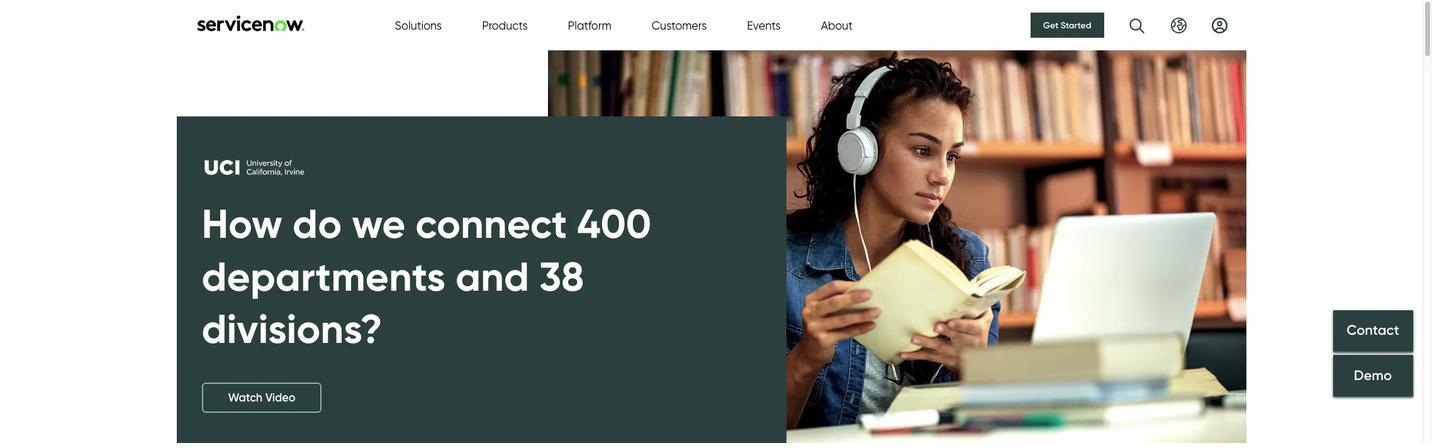 Task type: describe. For each thing, give the bounding box(es) containing it.
customers
[[652, 19, 707, 32]]

watch video link
[[202, 383, 322, 413]]

started
[[1061, 20, 1092, 31]]

solutions
[[395, 19, 442, 32]]

get started link
[[1031, 13, 1104, 38]]

platform
[[568, 19, 612, 32]]

about
[[821, 19, 853, 32]]

divisions?
[[202, 304, 382, 354]]

servicenow image
[[195, 15, 306, 31]]

departments
[[202, 252, 446, 301]]

get
[[1044, 20, 1059, 31]]

contact
[[1347, 322, 1400, 339]]

contact link
[[1334, 310, 1414, 352]]

demo link
[[1334, 355, 1414, 396]]

products button
[[482, 17, 528, 34]]

connect
[[416, 199, 567, 249]]



Task type: locate. For each thing, give the bounding box(es) containing it.
customers button
[[652, 17, 707, 34]]

go to servicenow account image
[[1212, 17, 1228, 33]]

38
[[539, 252, 584, 301]]

400
[[577, 199, 651, 249]]

do
[[293, 199, 342, 249]]

how
[[202, 199, 283, 249]]

uci logo marquee image
[[202, 147, 327, 188]]

solutions button
[[395, 17, 442, 34]]

we
[[352, 199, 406, 249]]

events button
[[747, 17, 781, 34]]

watch video
[[228, 391, 295, 405]]

how do we connect 400 departments and 38 divisions?
[[202, 199, 651, 354]]

and
[[456, 252, 529, 301]]

platform button
[[568, 17, 612, 34]]

get started
[[1044, 20, 1092, 31]]

about button
[[821, 17, 853, 34]]

demo
[[1355, 367, 1393, 384]]

video
[[265, 391, 295, 405]]

products
[[482, 19, 528, 32]]

watch
[[228, 391, 263, 405]]

uci uses hrsd on the now platform image
[[548, 50, 1246, 443]]

events
[[747, 19, 781, 32]]



Task type: vqa. For each thing, say whether or not it's contained in the screenshot.
divisions? on the left bottom of page
yes



